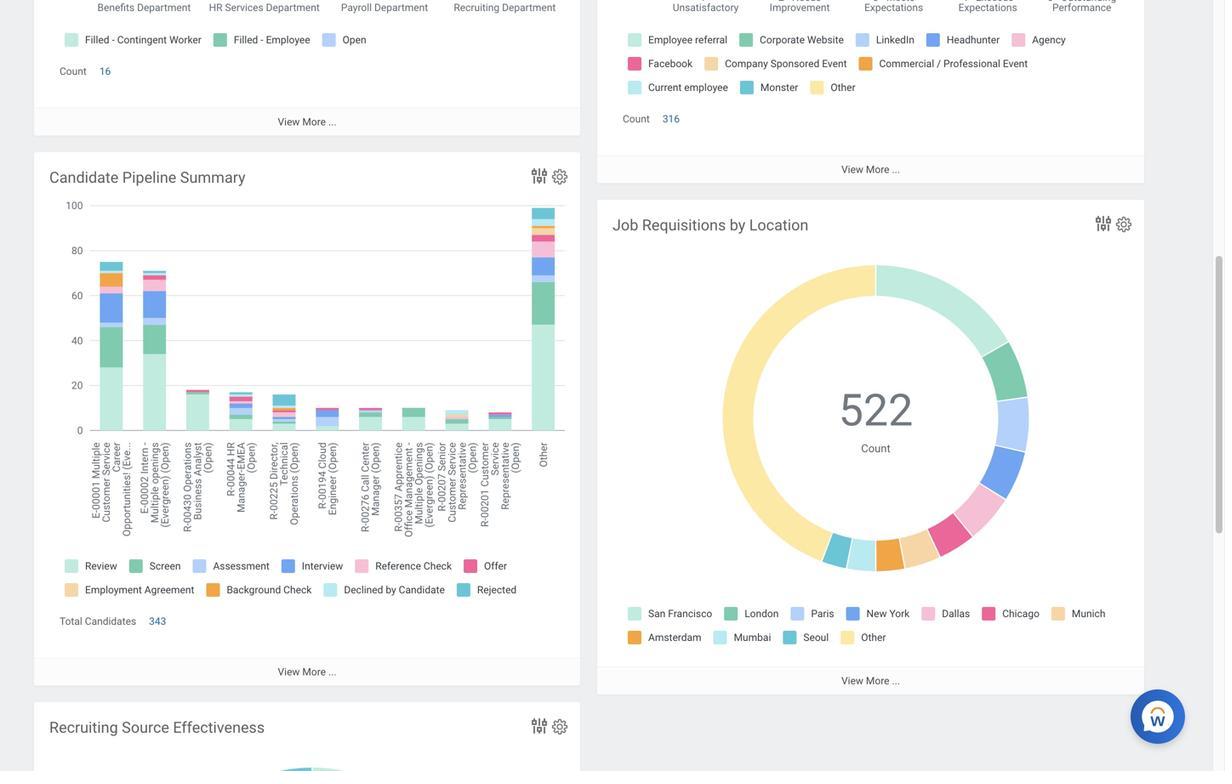 Task type: locate. For each thing, give the bounding box(es) containing it.
view more ...
[[278, 116, 337, 128], [842, 164, 900, 176], [278, 666, 337, 678], [842, 676, 900, 688]]

count
[[60, 66, 87, 78], [623, 113, 650, 125], [861, 442, 891, 455]]

configure recruiting source effectiveness image
[[551, 718, 569, 737]]

total
[[60, 616, 82, 628]]

0 horizontal spatial configure and view chart data image
[[529, 166, 550, 186]]

headcount & open positions element
[[34, 0, 580, 136]]

configure and view chart data image left configure candidate pipeline summary image on the top left of the page
[[529, 166, 550, 186]]

count left the 316
[[623, 113, 650, 125]]

2 horizontal spatial count
[[861, 442, 891, 455]]

total candidates
[[60, 616, 136, 628]]

522 count
[[839, 385, 913, 455]]

summary
[[180, 169, 245, 187]]

requisitions
[[642, 217, 726, 234]]

configure and view chart data image left "configure job requisitions by location" 'icon'
[[1093, 214, 1114, 234]]

16 button
[[99, 65, 113, 78]]

count down 522 button
[[861, 442, 891, 455]]

0 vertical spatial count
[[60, 66, 87, 78]]

count inside the 522 count
[[861, 442, 891, 455]]

recruiting source effectiveness element
[[34, 703, 580, 772]]

522
[[839, 385, 913, 437]]

1 horizontal spatial configure and view chart data image
[[1093, 214, 1114, 234]]

pipeline
[[122, 169, 176, 187]]

configure and view chart data image inside job requisitions by location element
[[1093, 214, 1114, 234]]

0 vertical spatial configure and view chart data image
[[529, 166, 550, 186]]

job requisitions by location
[[613, 217, 809, 234]]

more
[[302, 116, 326, 128], [866, 164, 890, 176], [302, 666, 326, 678], [866, 676, 890, 688]]

count inside performance by hiring source element
[[623, 113, 650, 125]]

16
[[99, 66, 111, 78]]

source
[[122, 719, 169, 737]]

1 vertical spatial configure and view chart data image
[[1093, 214, 1114, 234]]

configure and view chart data image
[[529, 166, 550, 186], [1093, 214, 1114, 234]]

343 button
[[149, 615, 169, 629]]

view inside job requisitions by location element
[[842, 676, 864, 688]]

count left 16
[[60, 66, 87, 78]]

...
[[328, 116, 337, 128], [892, 164, 900, 176], [328, 666, 337, 678], [892, 676, 900, 688]]

configure job requisitions by location image
[[1115, 215, 1133, 234]]

more inside 'headcount & open positions' element
[[302, 116, 326, 128]]

2 vertical spatial count
[[861, 442, 891, 455]]

0 horizontal spatial count
[[60, 66, 87, 78]]

1 horizontal spatial count
[[623, 113, 650, 125]]

316 button
[[663, 112, 682, 126]]

view
[[278, 116, 300, 128], [842, 164, 864, 176], [278, 666, 300, 678], [842, 676, 864, 688]]

view more ... inside job requisitions by location element
[[842, 676, 900, 688]]

job requisitions by location element
[[597, 200, 1144, 695]]

configure and view chart data image for job requisitions by location
[[1093, 214, 1114, 234]]

1 vertical spatial count
[[623, 113, 650, 125]]

343
[[149, 616, 166, 628]]

view more ... link
[[34, 107, 580, 136], [597, 155, 1144, 183], [34, 658, 580, 686], [597, 667, 1144, 695]]

recruiting
[[49, 719, 118, 737]]

candidate pipeline summary element
[[34, 152, 580, 686]]

configure candidate pipeline summary image
[[551, 168, 569, 186]]



Task type: vqa. For each thing, say whether or not it's contained in the screenshot.
the bottom chevron down icon
no



Task type: describe. For each thing, give the bounding box(es) containing it.
configure and view chart data image
[[529, 716, 550, 737]]

more inside job requisitions by location element
[[866, 676, 890, 688]]

more inside candidate pipeline summary element
[[302, 666, 326, 678]]

522 button
[[839, 381, 916, 441]]

... inside performance by hiring source element
[[892, 164, 900, 176]]

by
[[730, 217, 746, 234]]

... inside candidate pipeline summary element
[[328, 666, 337, 678]]

view more ... inside candidate pipeline summary element
[[278, 666, 337, 678]]

view inside 'headcount & open positions' element
[[278, 116, 300, 128]]

performance by hiring source element
[[597, 0, 1144, 183]]

recruiting source effectiveness
[[49, 719, 265, 737]]

... inside job requisitions by location element
[[892, 676, 900, 688]]

316
[[663, 113, 680, 125]]

count for 16
[[60, 66, 87, 78]]

effectiveness
[[173, 719, 265, 737]]

... inside 'headcount & open positions' element
[[328, 116, 337, 128]]

count for 316
[[623, 113, 650, 125]]

configure and view chart data image for candidate pipeline summary
[[529, 166, 550, 186]]

candidates
[[85, 616, 136, 628]]

location
[[749, 217, 809, 234]]

view inside candidate pipeline summary element
[[278, 666, 300, 678]]

view inside performance by hiring source element
[[842, 164, 864, 176]]

view more ... inside performance by hiring source element
[[842, 164, 900, 176]]

more inside performance by hiring source element
[[866, 164, 890, 176]]

job
[[613, 217, 638, 234]]

view more ... inside 'headcount & open positions' element
[[278, 116, 337, 128]]

candidate
[[49, 169, 119, 187]]

candidate pipeline summary
[[49, 169, 245, 187]]



